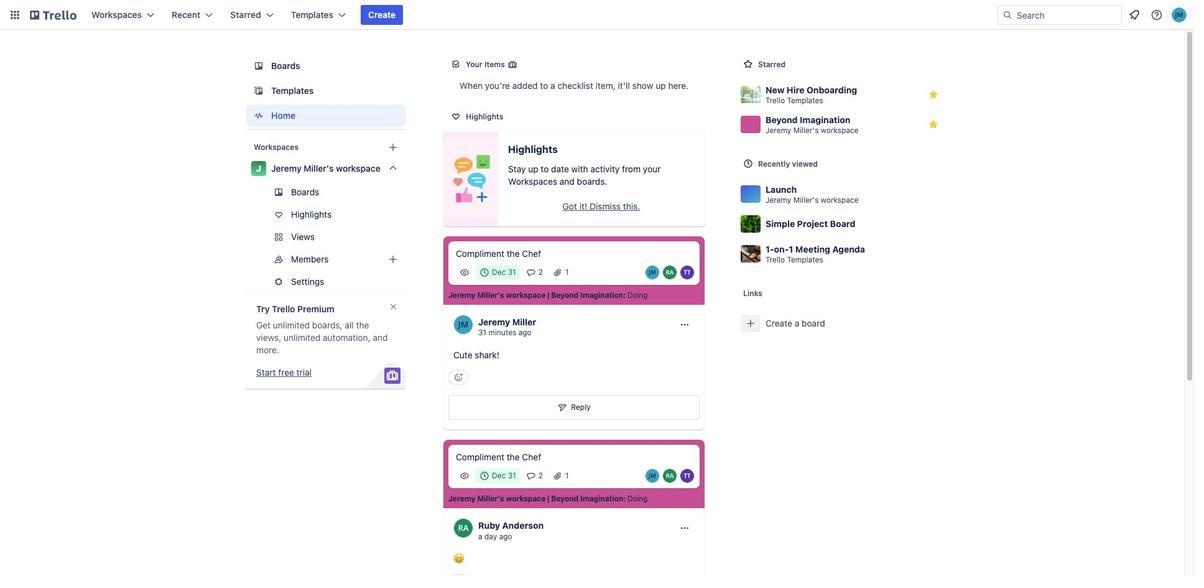 Task type: describe. For each thing, give the bounding box(es) containing it.
31 inside jeremy miller 31 minutes ago
[[479, 328, 487, 338]]

create for create
[[368, 9, 396, 20]]

trial
[[297, 367, 312, 378]]

boards for highlights
[[291, 187, 319, 197]]

j
[[256, 163, 261, 174]]

compliment the chef for ruby
[[456, 452, 541, 462]]

launch jeremy miller's workspace
[[766, 184, 859, 204]]

it!
[[580, 201, 588, 212]]

date
[[551, 164, 569, 174]]

starred inside dropdown button
[[230, 9, 261, 20]]

miller's up 'highlights' link on the left top of the page
[[304, 163, 334, 174]]

dec for jeremy
[[492, 268, 506, 277]]

highlights link
[[246, 205, 406, 225]]

jeremy inside beyond imagination jeremy miller's workspace
[[766, 125, 792, 135]]

meeting
[[796, 244, 831, 254]]

jeremy miller (jeremymiller198) image
[[1172, 7, 1187, 22]]

viewed
[[793, 159, 818, 169]]

templates up home
[[271, 85, 314, 96]]

your
[[643, 164, 661, 174]]

miller
[[513, 317, 537, 327]]

1 inside the 1-on-1 meeting agenda trello templates
[[789, 244, 794, 254]]

jeremy right j
[[271, 163, 302, 174]]

your
[[466, 60, 483, 69]]

get
[[256, 320, 271, 330]]

on-
[[775, 244, 789, 254]]

dec for ruby
[[492, 471, 506, 481]]

stay up to date with activity from your workspaces and boards.
[[508, 164, 661, 187]]

free
[[278, 367, 294, 378]]

create for create a board
[[766, 318, 793, 329]]

minutes
[[489, 328, 517, 338]]

1 horizontal spatial a
[[551, 80, 556, 91]]

starred button
[[223, 5, 281, 25]]

the for jeremy
[[507, 248, 520, 259]]

31 for jeremy
[[508, 268, 516, 277]]

up inside the stay up to date with activity from your workspaces and boards.
[[528, 164, 539, 174]]

premium
[[297, 304, 335, 314]]

1 horizontal spatial starred
[[759, 60, 786, 69]]

jeremy miller's workspace
[[271, 163, 381, 174]]

recent
[[172, 9, 201, 20]]

recently
[[759, 159, 791, 169]]

settings
[[291, 276, 324, 287]]

2 for jeremy miller
[[539, 268, 543, 277]]

got
[[563, 201, 577, 212]]

imagination inside beyond imagination jeremy miller's workspace
[[800, 114, 851, 125]]

shark!
[[475, 350, 500, 360]]

settings link
[[246, 272, 406, 292]]

miller's inside the launch jeremy miller's workspace
[[794, 195, 819, 204]]

compliment the chef for jeremy
[[456, 248, 541, 259]]

more.
[[256, 345, 279, 355]]

try
[[256, 304, 270, 314]]

0 horizontal spatial highlights
[[291, 209, 332, 220]]

hire
[[787, 84, 805, 95]]

workspace up miller on the left bottom
[[506, 291, 546, 300]]

jeremy miller's workspace | beyond imagination : doing for ruby anderson
[[449, 494, 648, 504]]

templates inside the new hire onboarding trello templates
[[788, 96, 824, 105]]

| for miller
[[548, 291, 550, 300]]

all
[[345, 320, 354, 330]]

dec 31 for ruby
[[492, 471, 516, 481]]

simple project board
[[766, 218, 856, 229]]

boards link for templates
[[246, 55, 406, 77]]

checklist
[[558, 80, 594, 91]]

reply
[[571, 403, 591, 412]]

members
[[291, 254, 329, 264]]

1 horizontal spatial up
[[656, 80, 666, 91]]

jeremy inside jeremy miller 31 minutes ago
[[479, 317, 510, 327]]

templates button
[[284, 5, 353, 25]]

1 vertical spatial unlimited
[[284, 332, 321, 343]]

automation,
[[323, 332, 371, 343]]

grinning image
[[454, 553, 465, 565]]

new hire onboarding trello templates
[[766, 84, 858, 105]]

0 vertical spatial to
[[540, 80, 548, 91]]

click to unstar new hire onboarding. it will be removed from your starred list. image
[[928, 88, 940, 101]]

and inside the stay up to date with activity from your workspaces and boards.
[[560, 176, 575, 187]]

got it! dismiss this. button
[[508, 197, 695, 217]]

: for ruby anderson
[[624, 494, 626, 504]]

to inside the stay up to date with activity from your workspaces and boards.
[[541, 164, 549, 174]]

try trello premium get unlimited boards, all the views, unlimited automation, and more.
[[256, 304, 388, 355]]

ago for miller
[[519, 328, 532, 338]]

show
[[633, 80, 654, 91]]

from
[[622, 164, 641, 174]]

open information menu image
[[1151, 9, 1164, 21]]

with
[[572, 164, 589, 174]]

chef for jeremy miller
[[522, 248, 541, 259]]

dec 31 for jeremy
[[492, 268, 516, 277]]

miller's up jeremy miller 31 minutes ago
[[478, 291, 504, 300]]

start free trial
[[256, 367, 312, 378]]

when
[[460, 80, 483, 91]]

item,
[[596, 80, 616, 91]]

create a board
[[766, 318, 826, 329]]

miller's up 'ruby'
[[478, 494, 504, 504]]

recent button
[[164, 5, 220, 25]]

0 vertical spatial highlights
[[466, 112, 504, 121]]

trello inside the new hire onboarding trello templates
[[766, 96, 785, 105]]

doing for miller
[[628, 291, 648, 300]]

new
[[766, 84, 785, 95]]

1 for ruby anderson
[[566, 471, 569, 481]]

search image
[[1003, 10, 1013, 20]]

stay
[[508, 164, 526, 174]]

1-
[[766, 244, 775, 254]]

Search field
[[1013, 6, 1122, 24]]

1-on-1 meeting agenda trello templates
[[766, 244, 866, 264]]

boards link for highlights
[[246, 182, 406, 202]]

simple
[[766, 218, 795, 229]]

this.
[[623, 201, 641, 212]]

onboarding
[[807, 84, 858, 95]]

miller's inside beyond imagination jeremy miller's workspace
[[794, 125, 819, 135]]

simple project board link
[[736, 209, 949, 239]]

home link
[[246, 105, 406, 127]]



Task type: vqa. For each thing, say whether or not it's contained in the screenshot.
moving
no



Task type: locate. For each thing, give the bounding box(es) containing it.
1 vertical spatial dec 31
[[492, 471, 516, 481]]

ago for anderson
[[499, 532, 513, 541]]

0 horizontal spatial starred
[[230, 9, 261, 20]]

1 jeremy miller's workspace | beyond imagination : doing from the top
[[449, 291, 648, 300]]

1 vertical spatial :
[[624, 494, 626, 504]]

boards link up 'highlights' link on the left top of the page
[[246, 182, 406, 202]]

cute
[[454, 350, 473, 360]]

1 vertical spatial and
[[373, 332, 388, 343]]

jeremy up grinning image
[[449, 494, 476, 504]]

0 vertical spatial beyond
[[766, 114, 798, 125]]

2 vertical spatial imagination
[[581, 494, 624, 504]]

recently viewed
[[759, 159, 818, 169]]

0 vertical spatial beyond imagination link
[[552, 291, 624, 301]]

2 vertical spatial 31
[[508, 471, 516, 481]]

2 dec from the top
[[492, 471, 506, 481]]

dec up 'ruby'
[[492, 471, 506, 481]]

1 horizontal spatial create
[[766, 318, 793, 329]]

0 vertical spatial the
[[507, 248, 520, 259]]

add image
[[386, 252, 401, 267]]

templates inside the 1-on-1 meeting agenda trello templates
[[788, 255, 824, 264]]

1 vertical spatial chef
[[522, 452, 541, 462]]

0 vertical spatial starred
[[230, 9, 261, 20]]

home image
[[251, 108, 266, 123]]

1 vertical spatial beyond
[[552, 291, 579, 300]]

2 compliment the chef from the top
[[456, 452, 541, 462]]

trello inside the 1-on-1 meeting agenda trello templates
[[766, 255, 785, 264]]

anderson
[[503, 520, 544, 531]]

2 2 from the top
[[539, 471, 543, 481]]

workspaces inside popup button
[[91, 9, 142, 20]]

jeremy
[[766, 125, 792, 135], [271, 163, 302, 174], [766, 195, 792, 204], [449, 291, 476, 300], [479, 317, 510, 327], [449, 494, 476, 504]]

primary element
[[0, 0, 1195, 30]]

1 vertical spatial doing
[[628, 494, 648, 504]]

day
[[485, 532, 497, 541]]

beyond for anderson
[[552, 494, 579, 504]]

0 vertical spatial chef
[[522, 248, 541, 259]]

workspace inside beyond imagination jeremy miller's workspace
[[821, 125, 859, 135]]

0 vertical spatial jeremy miller's workspace | beyond imagination : doing
[[449, 291, 648, 300]]

1 vertical spatial jeremy miller's workspace | beyond imagination : doing
[[449, 494, 648, 504]]

boards link up templates link
[[246, 55, 406, 77]]

ago right day
[[499, 532, 513, 541]]

0 vertical spatial trello
[[766, 96, 785, 105]]

2 boards link from the top
[[246, 182, 406, 202]]

2 compliment from the top
[[456, 452, 505, 462]]

1 for jeremy miller
[[566, 268, 569, 277]]

0 vertical spatial a
[[551, 80, 556, 91]]

jeremy inside the launch jeremy miller's workspace
[[766, 195, 792, 204]]

a left day
[[479, 532, 483, 541]]

1 vertical spatial highlights
[[508, 144, 558, 155]]

templates inside dropdown button
[[291, 9, 334, 20]]

2 horizontal spatial a
[[795, 318, 800, 329]]

1 vertical spatial trello
[[766, 255, 785, 264]]

starred up new
[[759, 60, 786, 69]]

1 horizontal spatial ago
[[519, 328, 532, 338]]

0 vertical spatial boards link
[[246, 55, 406, 77]]

2 | from the top
[[548, 494, 550, 504]]

board image
[[251, 58, 266, 73]]

project
[[798, 218, 828, 229]]

beyond inside beyond imagination jeremy miller's workspace
[[766, 114, 798, 125]]

2 vertical spatial the
[[507, 452, 520, 462]]

1 boards link from the top
[[246, 55, 406, 77]]

0 vertical spatial 2
[[539, 268, 543, 277]]

board
[[802, 318, 826, 329]]

0 horizontal spatial and
[[373, 332, 388, 343]]

1 vertical spatial workspaces
[[254, 143, 299, 152]]

2 doing from the top
[[628, 494, 648, 504]]

31 up anderson
[[508, 471, 516, 481]]

jeremy miller's workspace | beyond imagination : doing up miller on the left bottom
[[449, 291, 648, 300]]

trello
[[766, 96, 785, 105], [766, 255, 785, 264], [272, 304, 295, 314]]

templates down meeting
[[788, 255, 824, 264]]

dec 31 up miller on the left bottom
[[492, 268, 516, 277]]

workspace up 'highlights' link on the left top of the page
[[336, 163, 381, 174]]

create
[[368, 9, 396, 20], [766, 318, 793, 329]]

2 dec 31 from the top
[[492, 471, 516, 481]]

views
[[291, 231, 315, 242]]

2 chef from the top
[[522, 452, 541, 462]]

imagination for miller
[[581, 291, 624, 300]]

compliment the chef
[[456, 248, 541, 259], [456, 452, 541, 462]]

and right automation,
[[373, 332, 388, 343]]

imagination for anderson
[[581, 494, 624, 504]]

up
[[656, 80, 666, 91], [528, 164, 539, 174]]

1 horizontal spatial workspaces
[[254, 143, 299, 152]]

up left here.
[[656, 80, 666, 91]]

1 vertical spatial 1
[[566, 268, 569, 277]]

unlimited
[[273, 320, 310, 330], [284, 332, 321, 343]]

imagination
[[800, 114, 851, 125], [581, 291, 624, 300], [581, 494, 624, 504]]

the for ruby
[[507, 452, 520, 462]]

a left board
[[795, 318, 800, 329]]

0 vertical spatial doing
[[628, 291, 648, 300]]

1 vertical spatial up
[[528, 164, 539, 174]]

0 vertical spatial ago
[[519, 328, 532, 338]]

dismiss
[[590, 201, 621, 212]]

2 : from the top
[[624, 494, 626, 504]]

dec 31
[[492, 268, 516, 277], [492, 471, 516, 481]]

doing
[[628, 291, 648, 300], [628, 494, 648, 504]]

board
[[831, 218, 856, 229]]

0 horizontal spatial workspaces
[[91, 9, 142, 20]]

ago down miller on the left bottom
[[519, 328, 532, 338]]

miller's
[[794, 125, 819, 135], [304, 163, 334, 174], [794, 195, 819, 204], [478, 291, 504, 300], [478, 494, 504, 504]]

beyond for miller
[[552, 291, 579, 300]]

ago inside ruby anderson a day ago
[[499, 532, 513, 541]]

a inside create a board button
[[795, 318, 800, 329]]

2 horizontal spatial highlights
[[508, 144, 558, 155]]

home
[[271, 110, 296, 121]]

0 vertical spatial workspaces
[[91, 9, 142, 20]]

1 vertical spatial a
[[795, 318, 800, 329]]

1 vertical spatial dec
[[492, 471, 506, 481]]

starred up board icon
[[230, 9, 261, 20]]

boards,
[[312, 320, 343, 330]]

31
[[508, 268, 516, 277], [479, 328, 487, 338], [508, 471, 516, 481]]

1 vertical spatial |
[[548, 494, 550, 504]]

jeremy up recently
[[766, 125, 792, 135]]

workspaces inside the stay up to date with activity from your workspaces and boards.
[[508, 176, 558, 187]]

compliment
[[456, 248, 505, 259], [456, 452, 505, 462]]

click to unstar beyond imagination. it will be removed from your starred list. image
[[928, 118, 940, 131]]

0 vertical spatial 31
[[508, 268, 516, 277]]

jeremy miller's workspace | beyond imagination : doing
[[449, 291, 648, 300], [449, 494, 648, 504]]

workspace up anderson
[[506, 494, 546, 504]]

got it! dismiss this.
[[563, 201, 641, 212]]

2 vertical spatial beyond
[[552, 494, 579, 504]]

create button
[[361, 5, 403, 25]]

boards for templates
[[271, 60, 300, 71]]

miller's up simple project board
[[794, 195, 819, 204]]

compliment for ruby
[[456, 452, 505, 462]]

0 vertical spatial compliment
[[456, 248, 505, 259]]

and down date
[[560, 176, 575, 187]]

workspace
[[821, 125, 859, 135], [336, 163, 381, 174], [821, 195, 859, 204], [506, 291, 546, 300], [506, 494, 546, 504]]

boards right board icon
[[271, 60, 300, 71]]

jeremy down launch
[[766, 195, 792, 204]]

1 beyond imagination link from the top
[[552, 291, 624, 301]]

1
[[789, 244, 794, 254], [566, 268, 569, 277], [566, 471, 569, 481]]

1 | from the top
[[548, 291, 550, 300]]

31 left minutes
[[479, 328, 487, 338]]

0 vertical spatial |
[[548, 291, 550, 300]]

starred
[[230, 9, 261, 20], [759, 60, 786, 69]]

2 vertical spatial trello
[[272, 304, 295, 314]]

dec up jeremy miller 31 minutes ago
[[492, 268, 506, 277]]

highlights up views
[[291, 209, 332, 220]]

1 2 from the top
[[539, 268, 543, 277]]

cute shark!
[[454, 350, 500, 360]]

boards link
[[246, 55, 406, 77], [246, 182, 406, 202]]

start free trial button
[[256, 367, 312, 379]]

0 horizontal spatial ago
[[499, 532, 513, 541]]

2 vertical spatial 1
[[566, 471, 569, 481]]

workspace inside the launch jeremy miller's workspace
[[821, 195, 859, 204]]

31 for ruby
[[508, 471, 516, 481]]

workspaces button
[[84, 5, 162, 25]]

add reaction image
[[449, 370, 469, 385]]

beyond imagination link for ruby anderson
[[552, 494, 624, 504]]

trello right try
[[272, 304, 295, 314]]

to
[[540, 80, 548, 91], [541, 164, 549, 174]]

1 vertical spatial the
[[356, 320, 369, 330]]

1 horizontal spatial highlights
[[466, 112, 504, 121]]

1 dec from the top
[[492, 268, 506, 277]]

a inside ruby anderson a day ago
[[479, 532, 483, 541]]

1 vertical spatial compliment the chef
[[456, 452, 541, 462]]

jeremy up minutes
[[479, 317, 510, 327]]

ruby anderson a day ago
[[479, 520, 544, 541]]

2 jeremy miller's workspace | beyond imagination : doing from the top
[[449, 494, 648, 504]]

:
[[624, 291, 626, 300], [624, 494, 626, 504]]

templates down hire
[[788, 96, 824, 105]]

templates
[[291, 9, 334, 20], [271, 85, 314, 96], [788, 96, 824, 105], [788, 255, 824, 264]]

highlights down the you're on the left top
[[466, 112, 504, 121]]

2 horizontal spatial workspaces
[[508, 176, 558, 187]]

up right stay at the top
[[528, 164, 539, 174]]

to right the added
[[540, 80, 548, 91]]

1 vertical spatial boards
[[291, 187, 319, 197]]

doing for anderson
[[628, 494, 648, 504]]

chef
[[522, 248, 541, 259], [522, 452, 541, 462]]

links
[[744, 289, 763, 298]]

activity
[[591, 164, 620, 174]]

0 vertical spatial and
[[560, 176, 575, 187]]

1 vertical spatial create
[[766, 318, 793, 329]]

switch to… image
[[9, 9, 21, 21]]

2
[[539, 268, 543, 277], [539, 471, 543, 481]]

templates link
[[246, 80, 406, 102]]

0 vertical spatial 1
[[789, 244, 794, 254]]

unlimited up the views,
[[273, 320, 310, 330]]

1 horizontal spatial and
[[560, 176, 575, 187]]

a
[[551, 80, 556, 91], [795, 318, 800, 329], [479, 532, 483, 541]]

1 vertical spatial compliment
[[456, 452, 505, 462]]

0 horizontal spatial create
[[368, 9, 396, 20]]

jeremy miller 31 minutes ago
[[479, 317, 537, 338]]

miller's up viewed
[[794, 125, 819, 135]]

1 vertical spatial starred
[[759, 60, 786, 69]]

0 vertical spatial unlimited
[[273, 320, 310, 330]]

templates right "starred" dropdown button
[[291, 9, 334, 20]]

trello down 1-
[[766, 255, 785, 264]]

workspaces
[[91, 9, 142, 20], [254, 143, 299, 152], [508, 176, 558, 187]]

back to home image
[[30, 5, 77, 25]]

trello down new
[[766, 96, 785, 105]]

jeremy miller's workspace | beyond imagination : doing for jeremy miller
[[449, 291, 648, 300]]

members link
[[246, 250, 406, 269]]

1 vertical spatial 2
[[539, 471, 543, 481]]

1 chef from the top
[[522, 248, 541, 259]]

launch
[[766, 184, 797, 194]]

1 vertical spatial to
[[541, 164, 549, 174]]

create a board button
[[736, 309, 949, 339]]

jeremy up cute on the bottom of page
[[449, 291, 476, 300]]

when you're added to a checklist item, it'll show up here.
[[460, 80, 689, 91]]

0 vertical spatial create
[[368, 9, 396, 20]]

chef for ruby anderson
[[522, 452, 541, 462]]

2 for ruby anderson
[[539, 471, 543, 481]]

1 : from the top
[[624, 291, 626, 300]]

to left date
[[541, 164, 549, 174]]

1 compliment the chef from the top
[[456, 248, 541, 259]]

template board image
[[251, 83, 266, 98]]

here.
[[669, 80, 689, 91]]

create a workspace image
[[386, 140, 401, 155]]

boards.
[[577, 176, 608, 187]]

2 vertical spatial a
[[479, 532, 483, 541]]

1 vertical spatial beyond imagination link
[[552, 494, 624, 504]]

it'll
[[618, 80, 630, 91]]

views,
[[256, 332, 281, 343]]

dec 31 up 'ruby'
[[492, 471, 516, 481]]

31 up miller on the left bottom
[[508, 268, 516, 277]]

start
[[256, 367, 276, 378]]

2 vertical spatial workspaces
[[508, 176, 558, 187]]

trello inside try trello premium get unlimited boards, all the views, unlimited automation, and more.
[[272, 304, 295, 314]]

you're
[[485, 80, 510, 91]]

1 dec 31 from the top
[[492, 268, 516, 277]]

boards
[[271, 60, 300, 71], [291, 187, 319, 197]]

agenda
[[833, 244, 866, 254]]

compliment for jeremy
[[456, 248, 505, 259]]

1 vertical spatial 31
[[479, 328, 487, 338]]

0 horizontal spatial a
[[479, 532, 483, 541]]

0 horizontal spatial up
[[528, 164, 539, 174]]

workspace down onboarding
[[821, 125, 859, 135]]

and
[[560, 176, 575, 187], [373, 332, 388, 343]]

a left checklist
[[551, 80, 556, 91]]

0 vertical spatial compliment the chef
[[456, 248, 541, 259]]

0 vertical spatial imagination
[[800, 114, 851, 125]]

1 vertical spatial imagination
[[581, 291, 624, 300]]

ruby
[[479, 520, 500, 531]]

jeremy miller's workspace | beyond imagination : doing up anderson
[[449, 494, 648, 504]]

0 vertical spatial boards
[[271, 60, 300, 71]]

ago inside jeremy miller 31 minutes ago
[[519, 328, 532, 338]]

beyond imagination jeremy miller's workspace
[[766, 114, 859, 135]]

the inside try trello premium get unlimited boards, all the views, unlimited automation, and more.
[[356, 320, 369, 330]]

views link
[[246, 227, 406, 247]]

beyond imagination link for jeremy miller
[[552, 291, 624, 301]]

your items
[[466, 60, 505, 69]]

1 vertical spatial ago
[[499, 532, 513, 541]]

0 notifications image
[[1128, 7, 1143, 22]]

0 vertical spatial dec 31
[[492, 268, 516, 277]]

highlights up stay at the top
[[508, 144, 558, 155]]

0 vertical spatial up
[[656, 80, 666, 91]]

boards up 'highlights' link on the left top of the page
[[291, 187, 319, 197]]

reply button
[[449, 395, 700, 420]]

1 vertical spatial boards link
[[246, 182, 406, 202]]

beyond
[[766, 114, 798, 125], [552, 291, 579, 300], [552, 494, 579, 504]]

unlimited down boards,
[[284, 332, 321, 343]]

and inside try trello premium get unlimited boards, all the views, unlimited automation, and more.
[[373, 332, 388, 343]]

: for jeremy miller
[[624, 291, 626, 300]]

create inside button
[[368, 9, 396, 20]]

1 compliment from the top
[[456, 248, 505, 259]]

0 vertical spatial :
[[624, 291, 626, 300]]

0 vertical spatial dec
[[492, 268, 506, 277]]

added
[[513, 80, 538, 91]]

1 doing from the top
[[628, 291, 648, 300]]

| for anderson
[[548, 494, 550, 504]]

create inside button
[[766, 318, 793, 329]]

2 beyond imagination link from the top
[[552, 494, 624, 504]]

2 vertical spatial highlights
[[291, 209, 332, 220]]

items
[[485, 60, 505, 69]]

workspace up board
[[821, 195, 859, 204]]

the
[[507, 248, 520, 259], [356, 320, 369, 330], [507, 452, 520, 462]]



